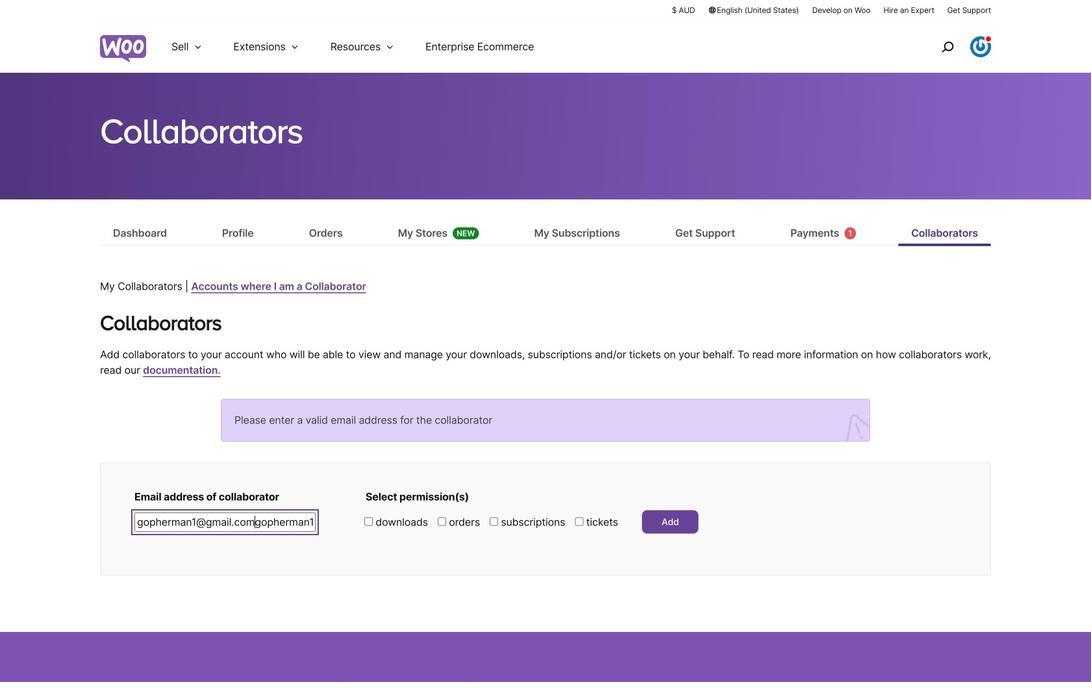 Task type: locate. For each thing, give the bounding box(es) containing it.
None checkbox
[[490, 518, 498, 526], [575, 518, 584, 526], [490, 518, 498, 526], [575, 518, 584, 526]]

search image
[[938, 36, 959, 57]]

None checkbox
[[365, 518, 373, 526], [438, 518, 446, 526], [365, 518, 373, 526], [438, 518, 446, 526]]



Task type: describe. For each thing, give the bounding box(es) containing it.
service navigation menu element
[[914, 26, 992, 68]]

open account menu image
[[971, 36, 992, 57]]



